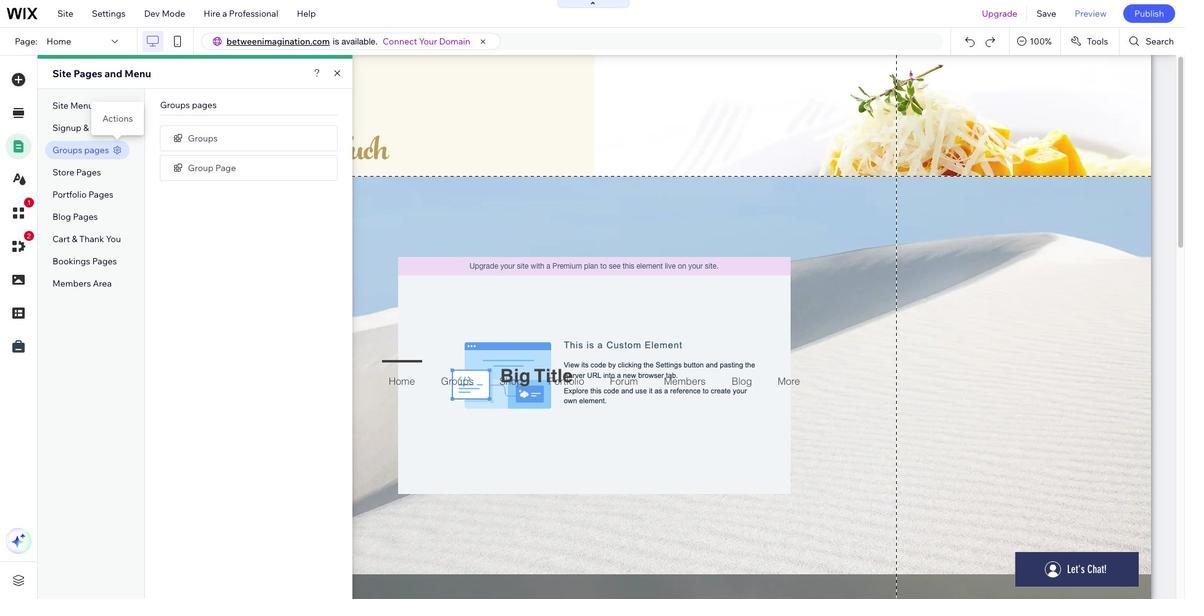Task type: describe. For each thing, give the bounding box(es) containing it.
search button
[[1121, 28, 1186, 55]]

signup
[[52, 122, 81, 133]]

2 button
[[6, 231, 34, 259]]

site menu
[[52, 100, 93, 111]]

publish
[[1135, 8, 1165, 19]]

home
[[47, 36, 71, 47]]

save
[[1037, 8, 1057, 19]]

save button
[[1028, 0, 1066, 27]]

100%
[[1030, 36, 1052, 47]]

0 vertical spatial groups pages
[[160, 99, 217, 111]]

site pages and menu
[[52, 67, 151, 80]]

blog pages
[[52, 211, 98, 222]]

connect
[[383, 36, 417, 47]]

thank
[[79, 233, 104, 245]]

signup & login
[[52, 122, 114, 133]]

dev mode
[[144, 8, 185, 19]]

& for cart
[[72, 233, 77, 245]]

is available. connect your domain
[[333, 36, 471, 47]]

0 vertical spatial menu
[[125, 67, 151, 80]]

login
[[91, 122, 114, 133]]

pages for bookings
[[92, 256, 117, 267]]

group
[[188, 162, 214, 173]]

publish button
[[1124, 4, 1176, 23]]

blog
[[52, 211, 71, 222]]

2 vertical spatial groups
[[52, 145, 82, 156]]

preview button
[[1066, 0, 1117, 27]]

2
[[27, 232, 31, 240]]

hire a professional
[[204, 8, 278, 19]]

portfolio pages
[[52, 189, 113, 200]]

area
[[93, 278, 112, 289]]

site for site
[[57, 8, 73, 19]]

a
[[223, 8, 227, 19]]



Task type: locate. For each thing, give the bounding box(es) containing it.
pages up portfolio pages
[[76, 167, 101, 178]]

& right the cart
[[72, 233, 77, 245]]

portfolio
[[52, 189, 87, 200]]

pages right portfolio
[[89, 189, 113, 200]]

site for site menu
[[52, 100, 68, 111]]

1 horizontal spatial groups pages
[[160, 99, 217, 111]]

members
[[52, 278, 91, 289]]

help
[[297, 8, 316, 19]]

2 vertical spatial site
[[52, 100, 68, 111]]

store pages
[[52, 167, 101, 178]]

pages up area
[[92, 256, 117, 267]]

betweenimagination.com
[[227, 36, 330, 47]]

page
[[216, 162, 236, 173]]

1 vertical spatial pages
[[84, 145, 109, 156]]

domain
[[439, 36, 471, 47]]

1 button
[[6, 198, 34, 226]]

cart & thank you
[[52, 233, 121, 245]]

1 vertical spatial groups
[[188, 132, 218, 144]]

0 horizontal spatial menu
[[70, 100, 93, 111]]

1 horizontal spatial menu
[[125, 67, 151, 80]]

available.
[[342, 36, 378, 46]]

0 vertical spatial pages
[[192, 99, 217, 111]]

cart
[[52, 233, 70, 245]]

menu
[[125, 67, 151, 80], [70, 100, 93, 111]]

& for signup
[[83, 122, 89, 133]]

&
[[83, 122, 89, 133], [72, 233, 77, 245]]

and
[[105, 67, 122, 80]]

professional
[[229, 8, 278, 19]]

groups pages
[[160, 99, 217, 111], [52, 145, 109, 156]]

bookings
[[52, 256, 90, 267]]

preview
[[1076, 8, 1107, 19]]

site
[[57, 8, 73, 19], [52, 67, 71, 80], [52, 100, 68, 111]]

site down home
[[52, 67, 71, 80]]

mode
[[162, 8, 185, 19]]

1 vertical spatial site
[[52, 67, 71, 80]]

settings
[[92, 8, 126, 19]]

pages
[[74, 67, 102, 80], [76, 167, 101, 178], [89, 189, 113, 200], [73, 211, 98, 222], [92, 256, 117, 267]]

100% button
[[1011, 28, 1061, 55]]

pages left and
[[74, 67, 102, 80]]

you
[[106, 233, 121, 245]]

is
[[333, 36, 339, 46]]

1
[[27, 199, 31, 206]]

dev
[[144, 8, 160, 19]]

members area
[[52, 278, 112, 289]]

1 vertical spatial groups pages
[[52, 145, 109, 156]]

0 vertical spatial groups
[[160, 99, 190, 111]]

menu up signup & login
[[70, 100, 93, 111]]

1 horizontal spatial &
[[83, 122, 89, 133]]

0 horizontal spatial pages
[[84, 145, 109, 156]]

0 horizontal spatial &
[[72, 233, 77, 245]]

& left login
[[83, 122, 89, 133]]

tools button
[[1062, 28, 1120, 55]]

pages for site
[[74, 67, 102, 80]]

actions
[[103, 113, 133, 124]]

0 vertical spatial &
[[83, 122, 89, 133]]

0 horizontal spatial groups pages
[[52, 145, 109, 156]]

pages for store
[[76, 167, 101, 178]]

site up signup
[[52, 100, 68, 111]]

store
[[52, 167, 74, 178]]

tools
[[1088, 36, 1109, 47]]

1 horizontal spatial pages
[[192, 99, 217, 111]]

upgrade
[[983, 8, 1018, 19]]

search
[[1147, 36, 1175, 47]]

menu right and
[[125, 67, 151, 80]]

hire
[[204, 8, 221, 19]]

pages for blog
[[73, 211, 98, 222]]

group page
[[188, 162, 236, 173]]

pages for portfolio
[[89, 189, 113, 200]]

groups
[[160, 99, 190, 111], [188, 132, 218, 144], [52, 145, 82, 156]]

0 vertical spatial site
[[57, 8, 73, 19]]

pages
[[192, 99, 217, 111], [84, 145, 109, 156]]

1 vertical spatial menu
[[70, 100, 93, 111]]

1 vertical spatial &
[[72, 233, 77, 245]]

pages up cart & thank you
[[73, 211, 98, 222]]

your
[[419, 36, 437, 47]]

site for site pages and menu
[[52, 67, 71, 80]]

site up home
[[57, 8, 73, 19]]

bookings pages
[[52, 256, 117, 267]]



Task type: vqa. For each thing, say whether or not it's contained in the screenshot.
the topmost "Groups Pages"
yes



